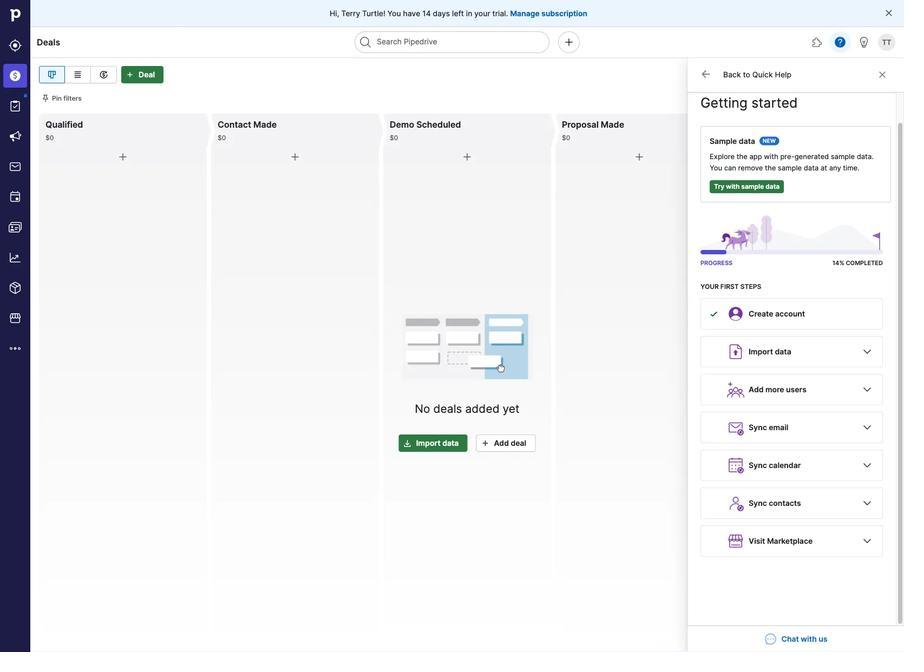 Task type: describe. For each thing, give the bounding box(es) containing it.
manage subscription link
[[510, 8, 587, 19]]

create account
[[749, 309, 805, 319]]

generated
[[795, 152, 829, 161]]

deal
[[511, 439, 526, 448]]

pipeline image
[[45, 68, 58, 81]]

made for contact made
[[253, 119, 277, 130]]

add for add more users
[[749, 385, 764, 394]]

14% completed
[[833, 260, 883, 267]]

sync calendar
[[749, 461, 801, 470]]

color positive image
[[710, 310, 718, 318]]

deals image
[[9, 69, 22, 82]]

color primary inverted image
[[123, 70, 136, 79]]

info image
[[887, 94, 896, 103]]

account
[[775, 309, 805, 319]]

1 horizontal spatial sample
[[778, 164, 802, 172]]

progress
[[701, 260, 733, 267]]

data.
[[857, 152, 874, 161]]

time.
[[843, 164, 860, 172]]

pin
[[52, 94, 62, 102]]

left
[[452, 9, 464, 18]]

days
[[433, 9, 450, 18]]

sync email
[[749, 423, 789, 432]]

contacts image
[[9, 221, 22, 234]]

tt button
[[876, 31, 898, 53]]

can
[[724, 164, 736, 172]]

next
[[834, 94, 849, 102]]

qualified
[[45, 119, 83, 130]]

visit marketplace
[[749, 537, 813, 546]]

made for proposal made
[[601, 119, 624, 130]]

0 vertical spatial the
[[737, 152, 748, 161]]

insights image
[[9, 251, 22, 264]]

import data inside button
[[416, 439, 459, 448]]

list image
[[71, 68, 84, 81]]

sort
[[807, 94, 821, 102]]

contact
[[218, 119, 251, 130]]

back
[[723, 70, 741, 79]]

color undefined image
[[9, 100, 22, 113]]

scheduled
[[416, 119, 461, 130]]

calendar
[[769, 461, 801, 470]]

sync contacts
[[749, 499, 801, 508]]

1 horizontal spatial color secondary image
[[876, 70, 889, 79]]

Search Pipedrive field
[[355, 31, 550, 53]]

chat
[[782, 635, 799, 644]]

your
[[701, 283, 719, 290]]

subscription
[[542, 9, 587, 18]]

explore
[[710, 152, 735, 161]]

deal button
[[121, 66, 164, 83]]

demo scheduled
[[390, 119, 461, 130]]

pipeline
[[761, 70, 790, 79]]

quick help image
[[834, 36, 847, 49]]

sync for sync calendar
[[749, 461, 767, 470]]

marketplace
[[767, 537, 813, 546]]

color primary image inside pipeline button
[[792, 70, 805, 79]]

forecast image
[[97, 68, 110, 81]]

started
[[752, 95, 798, 111]]

deals
[[37, 37, 60, 47]]

at
[[821, 164, 827, 172]]

with inside explore the app with pre-generated sample data. you can remove the sample data at any time.
[[764, 152, 779, 161]]

0 vertical spatial sample
[[831, 152, 855, 161]]

pre-
[[780, 152, 795, 161]]

sort by: next activity
[[807, 94, 874, 102]]

any
[[829, 164, 841, 172]]

pin filters
[[52, 94, 82, 102]]

0 vertical spatial import data
[[749, 347, 791, 357]]

quick
[[752, 70, 773, 79]]

try
[[714, 183, 725, 191]]

hi,
[[330, 9, 339, 18]]

home image
[[7, 7, 23, 23]]

explore the app with pre-generated sample data. you can remove the sample data at any time.
[[710, 152, 874, 172]]

14%
[[833, 260, 844, 267]]

first
[[721, 283, 739, 290]]

color primary image inside "pin filters" button
[[41, 94, 50, 103]]

sales assistant image
[[858, 36, 871, 49]]

products image
[[9, 282, 22, 295]]

sample
[[710, 136, 737, 146]]

users
[[786, 385, 807, 394]]

data inside explore the app with pre-generated sample data. you can remove the sample data at any time.
[[804, 164, 819, 172]]

in
[[466, 9, 472, 18]]



Task type: locate. For each thing, give the bounding box(es) containing it.
sample up any
[[831, 152, 855, 161]]

yet
[[503, 402, 520, 415]]

sync left email
[[749, 423, 767, 432]]

activities image
[[9, 191, 22, 204]]

you left the have
[[388, 9, 401, 18]]

your
[[474, 9, 490, 18]]

filters
[[63, 94, 82, 102]]

0 horizontal spatial add
[[494, 439, 509, 448]]

0 vertical spatial sync
[[749, 423, 767, 432]]

1 vertical spatial import data
[[416, 439, 459, 448]]

import data up more
[[749, 347, 791, 357]]

0 horizontal spatial you
[[388, 9, 401, 18]]

color secondary image left $0
[[701, 69, 711, 80]]

1 vertical spatial with
[[726, 183, 740, 191]]

started
[[790, 119, 821, 130]]

you down explore
[[710, 164, 722, 172]]

contact made
[[218, 119, 277, 130]]

tt
[[882, 38, 892, 46]]

app
[[750, 152, 762, 161]]

add left 'deal'
[[494, 439, 509, 448]]

the left app
[[737, 152, 748, 161]]

2 sync from the top
[[749, 461, 767, 470]]

import data right color primary inverted image
[[416, 439, 459, 448]]

terry
[[341, 9, 360, 18]]

$0
[[724, 70, 734, 79]]

sync for sync email
[[749, 423, 767, 432]]

color primary image inside pipeline button
[[745, 70, 758, 79]]

1 vertical spatial the
[[765, 164, 776, 172]]

remove
[[738, 164, 763, 172]]

no
[[415, 402, 430, 415]]

2 vertical spatial with
[[801, 635, 817, 644]]

with right app
[[764, 152, 779, 161]]

2 horizontal spatial with
[[801, 635, 817, 644]]

the
[[737, 152, 748, 161], [765, 164, 776, 172]]

0 horizontal spatial sample
[[741, 183, 764, 191]]

import inside import data button
[[416, 439, 441, 448]]

sample
[[831, 152, 855, 161], [778, 164, 802, 172], [741, 183, 764, 191]]

0 vertical spatial add
[[749, 385, 764, 394]]

added
[[465, 402, 500, 415]]

menu item
[[0, 61, 30, 91]]

add left more
[[749, 385, 764, 394]]

negotiations
[[734, 119, 788, 130]]

0 horizontal spatial color secondary image
[[701, 69, 711, 80]]

chat with us
[[782, 635, 828, 644]]

1 horizontal spatial you
[[710, 164, 722, 172]]

proposal made
[[562, 119, 624, 130]]

1 horizontal spatial import data
[[749, 347, 791, 357]]

getting started
[[701, 95, 798, 111]]

1 horizontal spatial made
[[601, 119, 624, 130]]

pin filters button
[[39, 92, 86, 105]]

you inside explore the app with pre-generated sample data. you can remove the sample data at any time.
[[710, 164, 722, 172]]

by:
[[822, 94, 832, 102]]

pipeline button
[[743, 66, 808, 83]]

sync left calendar
[[749, 461, 767, 470]]

add for add deal
[[494, 439, 509, 448]]

negotiations started
[[734, 119, 821, 130]]

getting
[[701, 95, 748, 111]]

1 horizontal spatial with
[[764, 152, 779, 161]]

steps
[[741, 283, 761, 290]]

color primary inverted image
[[401, 439, 414, 448]]

2 horizontal spatial sample
[[831, 152, 855, 161]]

change order image
[[790, 94, 799, 103]]

deal
[[139, 70, 155, 79]]

trial.
[[492, 9, 508, 18]]

0 horizontal spatial made
[[253, 119, 277, 130]]

1 vertical spatial you
[[710, 164, 722, 172]]

sync
[[749, 423, 767, 432], [749, 461, 767, 470], [749, 499, 767, 508]]

1 sync from the top
[[749, 423, 767, 432]]

activity
[[851, 94, 874, 102]]

color secondary image
[[701, 69, 711, 80], [876, 70, 889, 79]]

everyone
[[845, 70, 880, 79]]

with
[[764, 152, 779, 161], [726, 183, 740, 191], [801, 635, 817, 644]]

more image
[[9, 342, 22, 355]]

made
[[253, 119, 277, 130], [601, 119, 624, 130]]

demo
[[390, 119, 414, 130]]

hi, terry turtle! you have 14 days left in your  trial. manage subscription
[[330, 9, 587, 18]]

3 sync from the top
[[749, 499, 767, 508]]

sample down pre-
[[778, 164, 802, 172]]

add inside add deal button
[[494, 439, 509, 448]]

sample data
[[710, 136, 755, 146]]

0 horizontal spatial the
[[737, 152, 748, 161]]

color primary image
[[885, 9, 893, 17], [745, 70, 758, 79], [880, 70, 893, 79], [861, 345, 874, 358], [861, 497, 874, 510], [861, 535, 874, 548]]

made right contact
[[253, 119, 277, 130]]

you
[[388, 9, 401, 18], [710, 164, 722, 172]]

made right proposal
[[601, 119, 624, 130]]

sample inside button
[[741, 183, 764, 191]]

data down generated
[[804, 164, 819, 172]]

1 made from the left
[[253, 119, 277, 130]]

leads image
[[9, 39, 22, 52]]

color primary image inside add deal button
[[479, 439, 492, 448]]

0 vertical spatial with
[[764, 152, 779, 161]]

1 vertical spatial sample
[[778, 164, 802, 172]]

sync left the 'contacts'
[[749, 499, 767, 508]]

1 vertical spatial sync
[[749, 461, 767, 470]]

1 horizontal spatial the
[[765, 164, 776, 172]]

with for chat with us
[[801, 635, 817, 644]]

add deal
[[494, 439, 526, 448]]

try with sample data
[[714, 183, 780, 191]]

2 made from the left
[[601, 119, 624, 130]]

with right try
[[726, 183, 740, 191]]

have
[[403, 9, 420, 18]]

0 horizontal spatial with
[[726, 183, 740, 191]]

visit
[[749, 537, 765, 546]]

email
[[769, 423, 789, 432]]

0 horizontal spatial import data
[[416, 439, 459, 448]]

campaigns image
[[9, 130, 22, 143]]

data up add more users
[[775, 347, 791, 357]]

data down the deals
[[442, 439, 459, 448]]

quick add image
[[563, 36, 576, 49]]

0 horizontal spatial import
[[416, 439, 441, 448]]

sample down remove
[[741, 183, 764, 191]]

deals
[[433, 402, 462, 415]]

2 vertical spatial sync
[[749, 499, 767, 508]]

import down "create"
[[749, 347, 773, 357]]

color primary image
[[792, 70, 805, 79], [41, 94, 50, 103], [116, 151, 129, 164], [289, 151, 302, 164], [461, 151, 474, 164], [633, 151, 646, 164], [805, 151, 818, 164], [861, 383, 874, 396], [861, 421, 874, 434], [479, 439, 492, 448], [861, 459, 874, 472]]

with for try with sample data
[[726, 183, 740, 191]]

the right remove
[[765, 164, 776, 172]]

1 vertical spatial import
[[416, 439, 441, 448]]

marketplace image
[[9, 312, 22, 325]]

more
[[766, 385, 784, 394]]

1 horizontal spatial add
[[749, 385, 764, 394]]

color primary image inside the everyone button
[[880, 70, 893, 79]]

add more users
[[749, 385, 807, 394]]

data down explore the app with pre-generated sample data. you can remove the sample data at any time.
[[766, 183, 780, 191]]

us
[[819, 635, 828, 644]]

contacts
[[769, 499, 801, 508]]

0 vertical spatial import
[[749, 347, 773, 357]]

create
[[749, 309, 773, 319]]

data up app
[[739, 136, 755, 146]]

your first steps
[[701, 283, 761, 290]]

help
[[775, 70, 792, 79]]

2 vertical spatial sample
[[741, 183, 764, 191]]

with left us
[[801, 635, 817, 644]]

proposal
[[562, 119, 599, 130]]

manage
[[510, 9, 540, 18]]

import right color primary inverted image
[[416, 439, 441, 448]]

1 vertical spatial add
[[494, 439, 509, 448]]

sync for sync contacts
[[749, 499, 767, 508]]

data
[[739, 136, 755, 146], [804, 164, 819, 172], [766, 183, 780, 191], [775, 347, 791, 357], [442, 439, 459, 448]]

no deals added yet
[[415, 402, 520, 415]]

import data button
[[399, 435, 467, 452]]

try with sample data button
[[710, 180, 784, 193]]

to
[[743, 70, 750, 79]]

add
[[749, 385, 764, 394], [494, 439, 509, 448]]

completed
[[846, 260, 883, 267]]

with inside 'try with sample data' button
[[726, 183, 740, 191]]

add deal button
[[476, 435, 536, 452]]

menu
[[0, 0, 30, 652]]

sales inbox image
[[9, 160, 22, 173]]

1 horizontal spatial import
[[749, 347, 773, 357]]

everyone button
[[830, 66, 896, 83]]

0 vertical spatial you
[[388, 9, 401, 18]]

back to quick help
[[723, 70, 792, 79]]

color secondary image up info icon
[[876, 70, 889, 79]]

new
[[763, 138, 776, 144]]

14
[[422, 9, 431, 18]]



Task type: vqa. For each thing, say whether or not it's contained in the screenshot.
Add Deal Options icon
no



